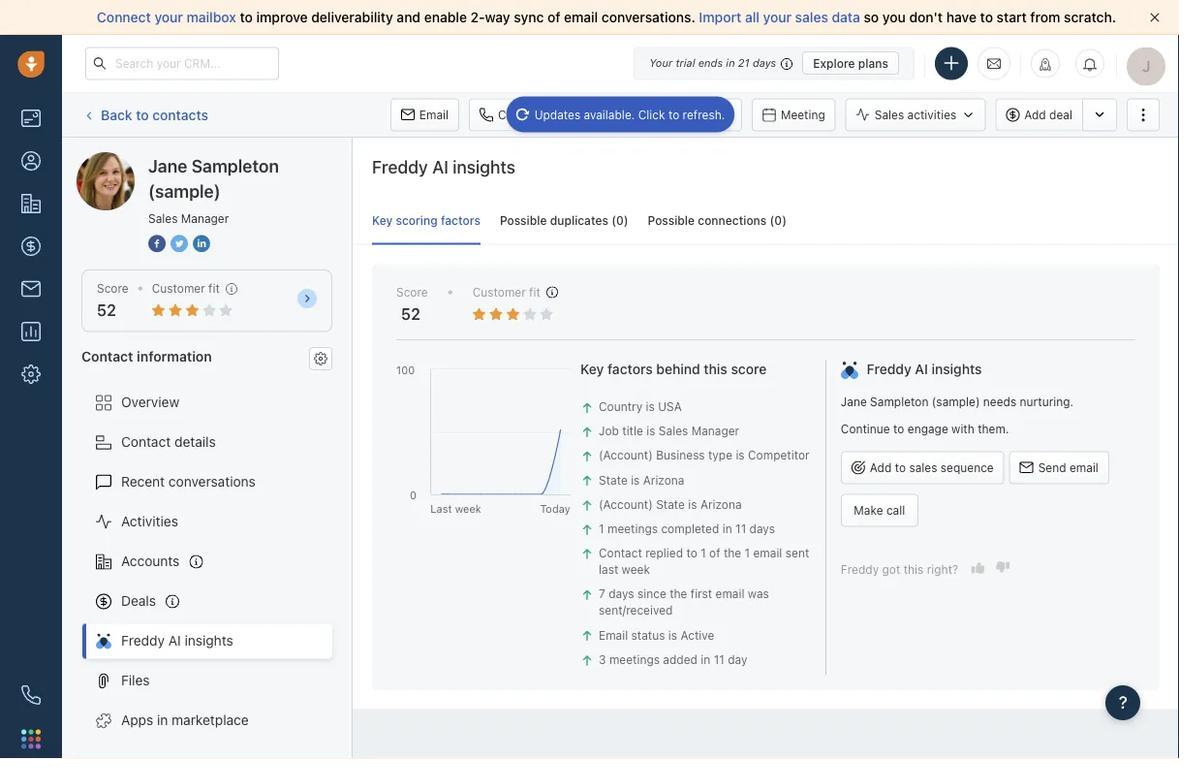 Task type: locate. For each thing, give the bounding box(es) containing it.
linkedin circled image
[[193, 233, 210, 253]]

0 vertical spatial the
[[724, 546, 742, 560]]

0 horizontal spatial this
[[704, 361, 728, 377]]

email left "call" button
[[420, 108, 449, 122]]

the
[[724, 546, 742, 560], [670, 587, 688, 601]]

last week
[[431, 502, 482, 515]]

state is arizona
[[599, 473, 685, 486]]

0 horizontal spatial manager
[[181, 211, 229, 225]]

(sample)
[[219, 152, 275, 168], [148, 180, 221, 201], [932, 395, 980, 409]]

contact for contact replied to 1 of the 1 email sent last week
[[599, 546, 643, 560]]

phone image
[[21, 685, 41, 705]]

1 horizontal spatial this
[[904, 562, 924, 576]]

possible connections (0)
[[648, 214, 787, 227]]

0 horizontal spatial the
[[670, 587, 688, 601]]

close image
[[1151, 13, 1160, 22]]

to right back
[[136, 106, 149, 122]]

state
[[599, 473, 628, 486], [656, 497, 685, 511]]

11 for days
[[736, 522, 747, 535]]

0 vertical spatial freddy ai insights
[[372, 156, 516, 177]]

1 vertical spatial week
[[622, 563, 650, 576]]

0 vertical spatial arizona
[[643, 473, 685, 486]]

contact up recent
[[121, 434, 171, 450]]

customer fit down possible duplicates (0)
[[473, 285, 541, 299]]

(sample) for sales manager
[[148, 180, 221, 201]]

1 horizontal spatial your
[[763, 9, 792, 25]]

contact information
[[81, 348, 212, 364]]

2 vertical spatial (sample)
[[932, 395, 980, 409]]

(account) for (account) business type is competitor
[[599, 449, 653, 462]]

completed
[[661, 522, 720, 535]]

key inside key scoring factors link
[[372, 214, 393, 227]]

sent/received
[[599, 604, 673, 617]]

ai up apps in marketplace
[[168, 633, 181, 649]]

0 horizontal spatial state
[[599, 473, 628, 486]]

sampleton
[[149, 152, 216, 168], [192, 155, 279, 176], [871, 395, 929, 409]]

email inside email button
[[420, 108, 449, 122]]

sales down continue to engage with them.
[[910, 461, 938, 474]]

in for added
[[701, 652, 711, 666]]

2 vertical spatial contact
[[599, 546, 643, 560]]

to left start
[[981, 9, 994, 25]]

1 horizontal spatial sales
[[910, 461, 938, 474]]

week inside contact replied to 1 of the 1 email sent last week
[[622, 563, 650, 576]]

to right 'click'
[[669, 108, 680, 121]]

insights up marketplace in the left bottom of the page
[[185, 633, 233, 649]]

sent
[[786, 546, 810, 560]]

key for key factors behind this score
[[581, 361, 604, 377]]

meetings down status
[[610, 652, 660, 666]]

1 possible from the left
[[500, 214, 547, 227]]

2 horizontal spatial jane
[[841, 395, 867, 409]]

email for email status is active
[[599, 628, 628, 642]]

jane
[[115, 152, 145, 168], [148, 155, 187, 176], [841, 395, 867, 409]]

to inside "link"
[[136, 106, 149, 122]]

your left the mailbox
[[155, 9, 183, 25]]

sales activities button
[[846, 98, 996, 131], [846, 98, 986, 131]]

files
[[121, 672, 150, 688]]

make call link
[[841, 494, 919, 537]]

state up 1 meetings completed in 11 days
[[656, 497, 685, 511]]

fit
[[209, 282, 220, 295], [529, 285, 541, 299]]

sequence
[[941, 461, 994, 474]]

11 left day
[[714, 652, 725, 666]]

scoring
[[396, 214, 438, 227]]

call
[[887, 504, 906, 517]]

1 horizontal spatial jane
[[148, 155, 187, 176]]

possible for possible duplicates (0)
[[500, 214, 547, 227]]

to left engage
[[894, 422, 905, 435]]

Search your CRM... text field
[[85, 47, 279, 80]]

key left scoring
[[372, 214, 393, 227]]

arizona
[[643, 473, 685, 486], [701, 497, 742, 511]]

contact for contact details
[[121, 434, 171, 450]]

this left 'score'
[[704, 361, 728, 377]]

0 horizontal spatial customer fit
[[152, 282, 220, 295]]

add inside button
[[870, 461, 892, 474]]

2 horizontal spatial ai
[[915, 361, 928, 377]]

freddy ai insights up jane sampleton (sample) needs nurturing.
[[867, 361, 982, 377]]

0 vertical spatial ai
[[432, 156, 449, 177]]

refresh.
[[683, 108, 725, 121]]

2 vertical spatial days
[[609, 587, 635, 601]]

deals
[[121, 593, 156, 609]]

1 vertical spatial sales
[[148, 211, 178, 225]]

phone element
[[12, 676, 50, 714]]

1 up last
[[599, 522, 604, 535]]

add inside button
[[1025, 108, 1047, 122]]

(0) right connections
[[770, 214, 787, 227]]

in for ends
[[726, 57, 735, 69]]

sales inside add to sales sequence button
[[910, 461, 938, 474]]

0 horizontal spatial add
[[870, 461, 892, 474]]

last
[[599, 563, 619, 576]]

days up the was
[[750, 522, 775, 535]]

freddy left got
[[841, 562, 879, 576]]

arizona up (account) state is arizona
[[643, 473, 685, 486]]

contact details
[[121, 434, 216, 450]]

needs
[[984, 395, 1017, 409]]

1 horizontal spatial ai
[[432, 156, 449, 177]]

sales for sales manager
[[148, 211, 178, 225]]

in left 21
[[726, 57, 735, 69]]

jane up continue
[[841, 395, 867, 409]]

contact up last
[[599, 546, 643, 560]]

0 horizontal spatial factors
[[441, 214, 481, 227]]

1 horizontal spatial of
[[710, 546, 721, 560]]

is up completed
[[689, 497, 697, 511]]

add down continue
[[870, 461, 892, 474]]

meetings for completed
[[608, 522, 658, 535]]

ai
[[432, 156, 449, 177], [915, 361, 928, 377], [168, 633, 181, 649]]

factors up country
[[608, 361, 653, 377]]

factors right scoring
[[441, 214, 481, 227]]

0 horizontal spatial email
[[420, 108, 449, 122]]

the down 1 meetings completed in 11 days
[[724, 546, 742, 560]]

0 vertical spatial state
[[599, 473, 628, 486]]

insights
[[453, 156, 516, 177], [932, 361, 982, 377], [185, 633, 233, 649]]

contact inside contact replied to 1 of the 1 email sent last week
[[599, 546, 643, 560]]

(0) for possible connections (0)
[[770, 214, 787, 227]]

call
[[498, 108, 519, 122]]

your trial ends in 21 days
[[650, 57, 777, 69]]

1 vertical spatial of
[[710, 546, 721, 560]]

0 vertical spatial this
[[704, 361, 728, 377]]

0 vertical spatial contact
[[81, 348, 133, 364]]

0 horizontal spatial sales
[[148, 211, 178, 225]]

0 vertical spatial meetings
[[608, 522, 658, 535]]

freddy up scoring
[[372, 156, 428, 177]]

is
[[646, 400, 655, 413], [647, 424, 656, 438], [736, 449, 745, 462], [631, 473, 640, 486], [689, 497, 697, 511], [669, 628, 678, 642]]

customer down twitter circled icon
[[152, 282, 205, 295]]

(account) down title
[[599, 449, 653, 462]]

1 down completed
[[701, 546, 706, 560]]

0 vertical spatial key
[[372, 214, 393, 227]]

1 vertical spatial meetings
[[610, 652, 660, 666]]

is up (account) state is arizona
[[631, 473, 640, 486]]

11 up contact replied to 1 of the 1 email sent last week
[[736, 522, 747, 535]]

52 up the contact information
[[97, 301, 116, 320]]

1 vertical spatial manager
[[692, 424, 740, 438]]

freshworks switcher image
[[21, 729, 41, 749]]

1 vertical spatial (sample)
[[148, 180, 221, 201]]

score up 52 button
[[97, 282, 129, 295]]

0 horizontal spatial sales
[[796, 9, 829, 25]]

of
[[548, 9, 561, 25], [710, 546, 721, 560]]

0 vertical spatial days
[[753, 57, 777, 69]]

1 up the was
[[745, 546, 750, 560]]

0 horizontal spatial ai
[[168, 633, 181, 649]]

manager up the 'type' on the right of the page
[[692, 424, 740, 438]]

0 horizontal spatial jane
[[115, 152, 145, 168]]

1 horizontal spatial 11
[[736, 522, 747, 535]]

email inside contact replied to 1 of the 1 email sent last week
[[754, 546, 783, 560]]

0 horizontal spatial score 52
[[97, 282, 129, 320]]

1 horizontal spatial insights
[[453, 156, 516, 177]]

add left deal at top right
[[1025, 108, 1047, 122]]

in right completed
[[723, 522, 733, 535]]

add for add deal
[[1025, 108, 1047, 122]]

the left first
[[670, 587, 688, 601]]

in right added
[[701, 652, 711, 666]]

meetings for added
[[610, 652, 660, 666]]

email left sent
[[754, 546, 783, 560]]

in for completed
[[723, 522, 733, 535]]

1 horizontal spatial add
[[1025, 108, 1047, 122]]

sales left data
[[796, 9, 829, 25]]

meetings up replied
[[608, 522, 658, 535]]

1 vertical spatial this
[[904, 562, 924, 576]]

possible duplicates (0)
[[500, 214, 629, 227]]

1 vertical spatial 11
[[714, 652, 725, 666]]

score down scoring
[[396, 285, 428, 299]]

1 horizontal spatial customer
[[473, 285, 526, 299]]

customer fit
[[152, 282, 220, 295], [473, 285, 541, 299]]

0 vertical spatial (account)
[[599, 449, 653, 462]]

freddy ai insights
[[372, 156, 516, 177], [867, 361, 982, 377], [121, 633, 233, 649]]

insights up jane sampleton (sample) needs nurturing.
[[932, 361, 982, 377]]

1 vertical spatial sales
[[910, 461, 938, 474]]

sampleton up continue to engage with them.
[[871, 395, 929, 409]]

email left the was
[[716, 587, 745, 601]]

0 horizontal spatial 11
[[714, 652, 725, 666]]

1 horizontal spatial possible
[[648, 214, 695, 227]]

fit down possible duplicates (0) link
[[529, 285, 541, 299]]

1 (account) from the top
[[599, 449, 653, 462]]

the inside contact replied to 1 of the 1 email sent last week
[[724, 546, 742, 560]]

insights down the call link
[[453, 156, 516, 177]]

sales left activities
[[875, 108, 905, 122]]

2 possible from the left
[[648, 214, 695, 227]]

0 vertical spatial factors
[[441, 214, 481, 227]]

sync
[[514, 9, 544, 25]]

week right the last
[[455, 502, 482, 515]]

52 up 100
[[401, 305, 420, 323]]

usa
[[658, 400, 682, 413]]

2 vertical spatial ai
[[168, 633, 181, 649]]

make call
[[854, 504, 906, 517]]

0 horizontal spatial arizona
[[643, 473, 685, 486]]

them.
[[978, 422, 1010, 435]]

ai up jane sampleton (sample) needs nurturing.
[[915, 361, 928, 377]]

sampleton down contacts
[[149, 152, 216, 168]]

jane down contacts
[[148, 155, 187, 176]]

score 52 up 100
[[396, 285, 428, 323]]

sales
[[875, 108, 905, 122], [148, 211, 178, 225], [659, 424, 689, 438]]

this right got
[[904, 562, 924, 576]]

possible for possible connections (0)
[[648, 214, 695, 227]]

0 vertical spatial of
[[548, 9, 561, 25]]

days right "7"
[[609, 587, 635, 601]]

week
[[455, 502, 482, 515], [622, 563, 650, 576]]

freddy
[[372, 156, 428, 177], [867, 361, 912, 377], [841, 562, 879, 576], [121, 633, 165, 649]]

1 horizontal spatial key
[[581, 361, 604, 377]]

1 horizontal spatial email
[[599, 628, 628, 642]]

freddy ai insights down email button
[[372, 156, 516, 177]]

country is usa
[[599, 400, 682, 413]]

score 52 up the contact information
[[97, 282, 129, 320]]

(account) for (account) state is arizona
[[599, 497, 653, 511]]

days for 1 meetings completed in 11 days
[[750, 522, 775, 535]]

task button
[[678, 98, 742, 131]]

1 horizontal spatial week
[[622, 563, 650, 576]]

1 horizontal spatial score 52
[[396, 285, 428, 323]]

1 vertical spatial add
[[870, 461, 892, 474]]

behind
[[657, 361, 701, 377]]

accounts
[[121, 553, 180, 569]]

email up 3
[[599, 628, 628, 642]]

continue to engage with them.
[[841, 422, 1010, 435]]

0 horizontal spatial your
[[155, 9, 183, 25]]

1 vertical spatial arizona
[[701, 497, 742, 511]]

1 your from the left
[[155, 9, 183, 25]]

52
[[97, 301, 116, 320], [401, 305, 420, 323]]

0 horizontal spatial (0)
[[612, 214, 629, 227]]

mng settings image
[[314, 352, 328, 365]]

jane down back
[[115, 152, 145, 168]]

contact down 52 button
[[81, 348, 133, 364]]

2 (0) from the left
[[770, 214, 787, 227]]

possible left connections
[[648, 214, 695, 227]]

is right the 'type' on the right of the page
[[736, 449, 745, 462]]

to down completed
[[687, 546, 698, 560]]

manager up "linkedin circled" icon
[[181, 211, 229, 225]]

0 horizontal spatial week
[[455, 502, 482, 515]]

0 vertical spatial sales
[[875, 108, 905, 122]]

ai down email button
[[432, 156, 449, 177]]

is right title
[[647, 424, 656, 438]]

(0) right the duplicates
[[612, 214, 629, 227]]

is up 3 meetings added in 11 day
[[669, 628, 678, 642]]

2 vertical spatial insights
[[185, 633, 233, 649]]

2 horizontal spatial sales
[[875, 108, 905, 122]]

to up call
[[895, 461, 906, 474]]

call link
[[469, 98, 529, 131]]

key
[[372, 214, 393, 227], [581, 361, 604, 377]]

days right 21
[[753, 57, 777, 69]]

of right "sync"
[[548, 9, 561, 25]]

1
[[599, 522, 604, 535], [701, 546, 706, 560], [745, 546, 750, 560]]

updates available. click to refresh.
[[535, 108, 725, 121]]

freddy down deals
[[121, 633, 165, 649]]

available.
[[584, 108, 635, 121]]

1 vertical spatial days
[[750, 522, 775, 535]]

0 horizontal spatial 1
[[599, 522, 604, 535]]

week right last
[[622, 563, 650, 576]]

1 (0) from the left
[[612, 214, 629, 227]]

factors
[[441, 214, 481, 227], [608, 361, 653, 377]]

jane sampleton (sample) needs nurturing.
[[841, 395, 1074, 409]]

manager
[[181, 211, 229, 225], [692, 424, 740, 438]]

0 horizontal spatial freddy ai insights
[[121, 633, 233, 649]]

0 horizontal spatial insights
[[185, 633, 233, 649]]

(account) down the state is arizona at right
[[599, 497, 653, 511]]

email
[[420, 108, 449, 122], [599, 628, 628, 642]]

freddy ai insights down deals
[[121, 633, 233, 649]]

2 horizontal spatial insights
[[932, 361, 982, 377]]

was
[[748, 587, 770, 601]]

explore plans link
[[803, 51, 900, 75]]

2 (account) from the top
[[599, 497, 653, 511]]

1 vertical spatial the
[[670, 587, 688, 601]]

1 vertical spatial factors
[[608, 361, 653, 377]]

1 horizontal spatial sales
[[659, 424, 689, 438]]

in right apps
[[157, 712, 168, 728]]

recent conversations
[[121, 474, 256, 490]]

jane sampleton (sample)
[[115, 152, 275, 168], [148, 155, 279, 201]]

score
[[97, 282, 129, 295], [396, 285, 428, 299]]

of inside contact replied to 1 of the 1 email sent last week
[[710, 546, 721, 560]]

1 vertical spatial freddy ai insights
[[867, 361, 982, 377]]

0 vertical spatial week
[[455, 502, 482, 515]]

sales up facebook circled image
[[148, 211, 178, 225]]

sales down usa
[[659, 424, 689, 438]]

1 vertical spatial key
[[581, 361, 604, 377]]

sampleton up sales manager in the top left of the page
[[192, 155, 279, 176]]

customer fit down twitter circled icon
[[152, 282, 220, 295]]

0 horizontal spatial of
[[548, 9, 561, 25]]

state down job at right bottom
[[599, 473, 628, 486]]

1 horizontal spatial (0)
[[770, 214, 787, 227]]

contact
[[81, 348, 133, 364], [121, 434, 171, 450], [599, 546, 643, 560]]

(sample) inside "jane sampleton (sample)"
[[148, 180, 221, 201]]

key up country
[[581, 361, 604, 377]]

email for email
[[420, 108, 449, 122]]

fit down "linkedin circled" icon
[[209, 282, 220, 295]]

your right all
[[763, 9, 792, 25]]

possible left the duplicates
[[500, 214, 547, 227]]

customer down possible duplicates (0)
[[473, 285, 526, 299]]

1 vertical spatial (account)
[[599, 497, 653, 511]]

0 vertical spatial add
[[1025, 108, 1047, 122]]

0 vertical spatial sales
[[796, 9, 829, 25]]

email right send
[[1070, 461, 1099, 474]]

make call button
[[841, 494, 919, 527]]

0 horizontal spatial 52
[[97, 301, 116, 320]]

1 horizontal spatial manager
[[692, 424, 740, 438]]

0 vertical spatial email
[[420, 108, 449, 122]]

to inside button
[[895, 461, 906, 474]]

sms button
[[571, 98, 635, 131]]



Task type: describe. For each thing, give the bounding box(es) containing it.
2 your from the left
[[763, 9, 792, 25]]

1 vertical spatial insights
[[932, 361, 982, 377]]

make
[[854, 504, 884, 517]]

activities
[[121, 513, 178, 529]]

add to sales sequence button
[[841, 451, 1005, 484]]

sampleton for sales
[[192, 155, 279, 176]]

back
[[101, 106, 132, 122]]

task
[[707, 108, 732, 122]]

is left usa
[[646, 400, 655, 413]]

1 horizontal spatial 52
[[401, 305, 420, 323]]

conversations
[[169, 474, 256, 490]]

add for add to sales sequence
[[870, 461, 892, 474]]

21
[[738, 57, 750, 69]]

email inside 7 days since the first email was sent/received
[[716, 587, 745, 601]]

details
[[175, 434, 216, 450]]

3
[[599, 652, 606, 666]]

0 vertical spatial insights
[[453, 156, 516, 177]]

2 vertical spatial sales
[[659, 424, 689, 438]]

type
[[709, 449, 733, 462]]

jane for continue to engage with them.
[[841, 395, 867, 409]]

all
[[745, 9, 760, 25]]

score
[[731, 361, 767, 377]]

title
[[623, 424, 644, 438]]

data
[[832, 9, 861, 25]]

improve
[[256, 9, 308, 25]]

key for key scoring factors
[[372, 214, 393, 227]]

country
[[599, 400, 643, 413]]

days for your trial ends in 21 days
[[753, 57, 777, 69]]

back to contacts link
[[81, 100, 209, 130]]

52 button
[[97, 301, 116, 320]]

7
[[599, 587, 606, 601]]

jane sampleton (sample) down contacts
[[115, 152, 275, 168]]

connect
[[97, 9, 151, 25]]

active
[[681, 628, 715, 642]]

meeting button
[[752, 98, 836, 131]]

0 vertical spatial manager
[[181, 211, 229, 225]]

plans
[[859, 56, 889, 70]]

1 horizontal spatial arizona
[[701, 497, 742, 511]]

status
[[632, 628, 665, 642]]

key scoring factors link
[[372, 196, 481, 245]]

0 horizontal spatial fit
[[209, 282, 220, 295]]

deliverability
[[311, 9, 393, 25]]

key scoring factors
[[372, 214, 481, 227]]

1 vertical spatial ai
[[915, 361, 928, 377]]

2-
[[471, 9, 485, 25]]

0 horizontal spatial score
[[97, 282, 129, 295]]

with
[[952, 422, 975, 435]]

last
[[431, 502, 452, 515]]

apps in marketplace
[[121, 712, 249, 728]]

conversations.
[[602, 9, 696, 25]]

ends
[[699, 57, 723, 69]]

meeting
[[781, 108, 826, 122]]

(account) state is arizona
[[599, 497, 742, 511]]

0
[[410, 488, 417, 501]]

email image
[[988, 56, 1001, 72]]

to right the mailbox
[[240, 9, 253, 25]]

1 horizontal spatial 1
[[701, 546, 706, 560]]

marketplace
[[172, 712, 249, 728]]

1 horizontal spatial customer fit
[[473, 285, 541, 299]]

so
[[864, 9, 879, 25]]

back to contacts
[[101, 106, 208, 122]]

explore
[[813, 56, 856, 70]]

key factors behind this score
[[581, 361, 767, 377]]

since
[[638, 587, 667, 601]]

don't
[[910, 9, 943, 25]]

7 days since the first email was sent/received
[[599, 587, 770, 617]]

click
[[638, 108, 665, 121]]

possible connections (0) link
[[648, 196, 787, 245]]

(sample) for continue to engage with them.
[[932, 395, 980, 409]]

updates available. click to refresh. link
[[507, 96, 735, 132]]

connect your mailbox to improve deliverability and enable 2-way sync of email conversations. import all your sales data so you don't have to start from scratch.
[[97, 9, 1117, 25]]

to inside contact replied to 1 of the 1 email sent last week
[[687, 546, 698, 560]]

recent
[[121, 474, 165, 490]]

email right "sync"
[[564, 9, 598, 25]]

add deal button
[[996, 98, 1083, 131]]

sms
[[600, 108, 625, 122]]

2 horizontal spatial freddy ai insights
[[867, 361, 982, 377]]

contact replied to 1 of the 1 email sent last week
[[599, 546, 810, 576]]

jane sampleton (sample) up sales manager in the top left of the page
[[148, 155, 279, 201]]

mailbox
[[187, 9, 236, 25]]

job
[[599, 424, 619, 438]]

nurturing.
[[1020, 395, 1074, 409]]

way
[[485, 9, 510, 25]]

days inside 7 days since the first email was sent/received
[[609, 587, 635, 601]]

apps
[[121, 712, 153, 728]]

(account) business type is competitor
[[599, 449, 810, 462]]

twitter circled image
[[171, 233, 188, 253]]

competitor
[[748, 449, 810, 462]]

day
[[728, 652, 748, 666]]

1 horizontal spatial factors
[[608, 361, 653, 377]]

job title is sales manager
[[599, 424, 740, 438]]

business
[[656, 449, 705, 462]]

1 vertical spatial state
[[656, 497, 685, 511]]

send email
[[1039, 461, 1099, 474]]

right?
[[927, 562, 959, 576]]

1 horizontal spatial score
[[396, 285, 428, 299]]

0 vertical spatial (sample)
[[219, 152, 275, 168]]

continue
[[841, 422, 891, 435]]

first
[[691, 587, 713, 601]]

the inside 7 days since the first email was sent/received
[[670, 587, 688, 601]]

possible duplicates (0) link
[[500, 196, 629, 245]]

11 for day
[[714, 652, 725, 666]]

email inside button
[[1070, 461, 1099, 474]]

engage
[[908, 422, 949, 435]]

updates
[[535, 108, 581, 121]]

2 horizontal spatial 1
[[745, 546, 750, 560]]

jane for sales manager
[[148, 155, 187, 176]]

sales for sales activities
[[875, 108, 905, 122]]

add deal
[[1025, 108, 1073, 122]]

(0) for possible duplicates (0)
[[612, 214, 629, 227]]

contact for contact information
[[81, 348, 133, 364]]

and
[[397, 9, 421, 25]]

call button
[[469, 98, 529, 131]]

added
[[663, 652, 698, 666]]

explore plans
[[813, 56, 889, 70]]

deal
[[1050, 108, 1073, 122]]

0 horizontal spatial customer
[[152, 282, 205, 295]]

1 horizontal spatial freddy ai insights
[[372, 156, 516, 177]]

100
[[396, 363, 415, 376]]

replied
[[646, 546, 683, 560]]

your
[[650, 57, 673, 69]]

sampleton for continue
[[871, 395, 929, 409]]

1 horizontal spatial fit
[[529, 285, 541, 299]]

2 vertical spatial freddy ai insights
[[121, 633, 233, 649]]

enable
[[424, 9, 467, 25]]

facebook circled image
[[148, 233, 166, 253]]

freddy up continue
[[867, 361, 912, 377]]

overview
[[121, 394, 180, 410]]

3 meetings added in 11 day
[[599, 652, 748, 666]]

import
[[699, 9, 742, 25]]

sales manager
[[148, 211, 229, 225]]



Task type: vqa. For each thing, say whether or not it's contained in the screenshot.
the deal in Add deal 'button'
no



